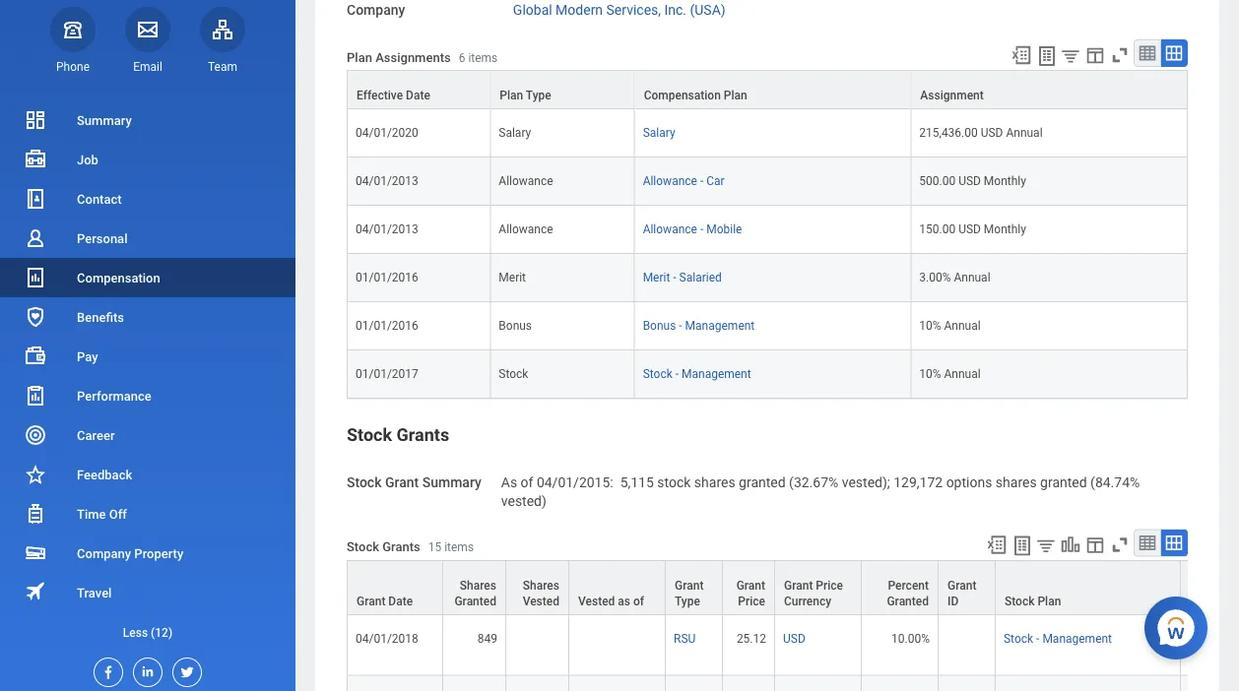 Task type: describe. For each thing, give the bounding box(es) containing it.
215,436.00 usd annual
[[920, 126, 1043, 140]]

select to filter grid data image
[[1036, 536, 1058, 556]]

contact link
[[0, 179, 296, 219]]

stock grants 15 items
[[347, 540, 474, 555]]

job image
[[24, 148, 47, 171]]

salary link
[[643, 122, 676, 140]]

percent granted
[[887, 579, 929, 609]]

usd for 150.00
[[959, 223, 982, 237]]

merit for merit
[[499, 271, 526, 285]]

monthly for 150.00 usd monthly
[[984, 223, 1027, 237]]

grant date column header
[[347, 560, 444, 617]]

shares vested column header
[[507, 560, 570, 617]]

shares vested button
[[507, 561, 569, 615]]

allowance - mobile
[[643, 223, 743, 237]]

allowance - car link
[[643, 171, 725, 188]]

company for company
[[347, 2, 405, 18]]

grant price currency column header
[[776, 560, 862, 617]]

bonus - management link
[[643, 315, 755, 333]]

215,436.00
[[920, 126, 978, 140]]

grant price
[[737, 579, 766, 609]]

vested);
[[842, 475, 891, 491]]

grant for grant date
[[357, 595, 386, 609]]

expand table image
[[1165, 43, 1185, 63]]

stock grants button
[[347, 425, 450, 446]]

effective date
[[357, 89, 431, 103]]

150.00
[[920, 223, 956, 237]]

percent granted button
[[862, 561, 938, 615]]

stock plan column header
[[996, 560, 1182, 617]]

(32.67%
[[790, 475, 839, 491]]

compensation plan
[[644, 89, 748, 103]]

row containing 04/01/2018
[[347, 616, 1240, 676]]

performance link
[[0, 377, 296, 416]]

plan assignments 6 items
[[347, 50, 498, 64]]

rsu
[[674, 632, 696, 646]]

compensation link
[[0, 258, 296, 298]]

property
[[134, 547, 184, 561]]

export to worksheets image
[[1036, 44, 1060, 68]]

team
[[208, 60, 238, 74]]

job
[[77, 152, 98, 167]]

facebook image
[[95, 659, 116, 681]]

management for stock
[[682, 368, 752, 381]]

price for grant price currency
[[816, 579, 844, 593]]

bonus for bonus - management
[[643, 319, 676, 333]]

grant for grant price currency
[[785, 579, 813, 593]]

shares for shares granted
[[460, 579, 497, 593]]

04/01/2015:
[[537, 475, 614, 491]]

- for stock
[[676, 368, 679, 381]]

career image
[[24, 424, 47, 447]]

plan up effective
[[347, 50, 372, 64]]

team link
[[200, 7, 245, 75]]

navigation pane region
[[0, 0, 296, 692]]

assignments
[[376, 50, 451, 64]]

0 horizontal spatial stock - management
[[643, 368, 752, 381]]

currency
[[785, 595, 832, 609]]

merit for merit - salaried
[[643, 271, 671, 285]]

email logan mcneil element
[[125, 59, 171, 75]]

company property link
[[0, 534, 296, 574]]

01/01/2016 for bonus
[[356, 319, 419, 333]]

10% for stock - management
[[920, 368, 942, 381]]

3 row from the top
[[347, 158, 1189, 206]]

grant price button
[[723, 561, 775, 615]]

1 fullscreen image from the top
[[1110, 44, 1131, 66]]

feedback image
[[24, 463, 47, 487]]

expand table image
[[1165, 534, 1185, 553]]

items for stock grant summary
[[445, 541, 474, 555]]

annual for bonus - management
[[945, 319, 981, 333]]

time off link
[[0, 495, 296, 534]]

2 click to view/edit grid preferences image from the top
[[1085, 535, 1107, 556]]

effective date button
[[348, 71, 490, 108]]

pay link
[[0, 337, 296, 377]]

personal
[[77, 231, 128, 246]]

options
[[947, 475, 993, 491]]

compensation plan button
[[635, 71, 911, 108]]

usd inside stock grants group
[[784, 632, 806, 646]]

plan type
[[500, 89, 552, 103]]

benefits link
[[0, 298, 296, 337]]

(84.74%
[[1091, 475, 1141, 491]]

vested inside vested as of "popup button"
[[579, 595, 615, 609]]

grant price currency button
[[776, 561, 861, 615]]

plan inside "column header"
[[1038, 595, 1062, 609]]

of inside "popup button"
[[634, 595, 645, 609]]

allowance - car
[[643, 174, 725, 188]]

company property image
[[24, 542, 47, 566]]

personal image
[[24, 227, 47, 250]]

vested as of
[[579, 595, 645, 609]]

01/01/2016 for merit
[[356, 271, 419, 285]]

stock plan
[[1005, 595, 1062, 609]]

price for grant price
[[739, 595, 766, 609]]

performance image
[[24, 384, 47, 408]]

of inside as of 04/01/2015:  5,115 stock shares granted (32.67% vested); 129,172 options shares granted (84.74% vested)
[[521, 475, 534, 491]]

view team image
[[211, 18, 235, 41]]

stock
[[658, 475, 691, 491]]

grant id
[[948, 579, 977, 609]]

granted for percent
[[887, 595, 929, 609]]

car
[[707, 174, 725, 188]]

career
[[77, 428, 115, 443]]

less (12) button
[[0, 621, 296, 645]]

grants for stock grants 15 items
[[383, 540, 421, 555]]

(usa)
[[690, 2, 726, 18]]

annual for merit - salaried
[[955, 271, 991, 285]]

career link
[[0, 416, 296, 455]]

linkedin image
[[134, 659, 156, 680]]

summary inside list
[[77, 113, 132, 128]]

grant type
[[675, 579, 704, 609]]

as of 04/01/2015:  5,115 stock shares granted (32.67% vested); 129,172 options shares granted (84.74% vested)
[[501, 475, 1144, 510]]

10.00%
[[892, 632, 930, 646]]

row containing 01/01/2017
[[347, 351, 1189, 399]]

allowance inside 'link'
[[643, 174, 698, 188]]

off
[[109, 507, 127, 522]]

modern
[[556, 2, 603, 18]]

grants for stock grants
[[397, 425, 450, 446]]

grant price currency
[[785, 579, 844, 609]]

export to excel image
[[1011, 44, 1033, 66]]

stock grants
[[347, 425, 450, 446]]

stock grant summary
[[347, 475, 482, 491]]

compensation for compensation plan
[[644, 89, 721, 103]]

usd link
[[784, 628, 806, 646]]

500.00
[[920, 174, 956, 188]]

stock inside popup button
[[1005, 595, 1035, 609]]

type for grant type
[[675, 595, 701, 609]]

- for bonus
[[679, 319, 683, 333]]

vested inside the shares vested popup button
[[523, 595, 560, 609]]

global modern services, inc. (usa) link
[[513, 0, 726, 18]]

assignment button
[[912, 71, 1188, 108]]

grant down stock grants button
[[385, 475, 419, 491]]

pay
[[77, 349, 98, 364]]

less
[[123, 626, 148, 640]]

performance
[[77, 389, 152, 404]]

grant id button
[[939, 561, 995, 615]]

pay image
[[24, 345, 47, 369]]

phone image
[[59, 18, 87, 41]]



Task type: vqa. For each thing, say whether or not it's contained in the screenshot.


Task type: locate. For each thing, give the bounding box(es) containing it.
shares granted
[[455, 579, 497, 609]]

mobile
[[707, 223, 743, 237]]

feedback
[[77, 468, 132, 482]]

shares vested
[[523, 579, 560, 609]]

grant type button
[[666, 561, 722, 615]]

1 horizontal spatial granted
[[1041, 475, 1088, 491]]

1 granted from the left
[[739, 475, 786, 491]]

1 vertical spatial 10%
[[920, 368, 942, 381]]

toolbar for stock grant summary
[[978, 530, 1189, 560]]

grant for grant type
[[675, 579, 704, 593]]

shares
[[695, 475, 736, 491], [996, 475, 1037, 491]]

stock - management link down bonus - management
[[643, 364, 752, 381]]

1 vertical spatial stock - management link
[[1004, 628, 1113, 646]]

usd for 500.00
[[959, 174, 982, 188]]

less (12) button
[[0, 613, 296, 652]]

1 vertical spatial grants
[[383, 540, 421, 555]]

plan down global
[[500, 89, 524, 103]]

type down global
[[526, 89, 552, 103]]

plan inside "popup button"
[[500, 89, 524, 103]]

2 row from the top
[[347, 109, 1189, 158]]

0 horizontal spatial granted
[[739, 475, 786, 491]]

0 vertical spatial 10% annual
[[920, 319, 981, 333]]

0 vertical spatial items
[[469, 51, 498, 64]]

vested right shares granted
[[523, 595, 560, 609]]

1 horizontal spatial company
[[347, 2, 405, 18]]

1 horizontal spatial merit
[[643, 271, 671, 285]]

type for plan type
[[526, 89, 552, 103]]

1 horizontal spatial shares
[[996, 475, 1037, 491]]

3.00%
[[920, 271, 952, 285]]

phone logan mcneil element
[[50, 59, 96, 75]]

1 vertical spatial type
[[675, 595, 701, 609]]

benefits
[[77, 310, 124, 325]]

granted down percent
[[887, 595, 929, 609]]

shares right "options" on the right of the page
[[996, 475, 1037, 491]]

company
[[347, 2, 405, 18], [77, 547, 131, 561]]

shares up 849
[[460, 579, 497, 593]]

0 vertical spatial date
[[406, 89, 431, 103]]

compensation for compensation
[[77, 271, 160, 285]]

0 horizontal spatial price
[[739, 595, 766, 609]]

grant id column header
[[939, 560, 996, 617]]

grant date button
[[348, 561, 443, 615]]

grants up stock grant summary
[[397, 425, 450, 446]]

0 vertical spatial stock - management
[[643, 368, 752, 381]]

usd down currency
[[784, 632, 806, 646]]

5,115
[[621, 475, 654, 491]]

2 vested from the left
[[579, 595, 615, 609]]

04/01/2013 for 500.00 usd monthly
[[356, 174, 419, 188]]

as
[[618, 595, 631, 609]]

merit - salaried
[[643, 271, 722, 285]]

row containing 04/01/2020
[[347, 109, 1189, 158]]

travel
[[77, 586, 112, 601]]

1 horizontal spatial vested
[[579, 595, 615, 609]]

job link
[[0, 140, 296, 179]]

1 vested from the left
[[523, 595, 560, 609]]

0 vertical spatial company
[[347, 2, 405, 18]]

1 vertical spatial of
[[634, 595, 645, 609]]

2 salary from the left
[[643, 126, 676, 140]]

grant
[[385, 475, 419, 491], [675, 579, 704, 593], [737, 579, 766, 593], [785, 579, 813, 593], [948, 579, 977, 593], [357, 595, 386, 609]]

grant up currency
[[785, 579, 813, 593]]

stock grant summary element
[[501, 463, 1186, 511]]

0 horizontal spatial shares
[[460, 579, 497, 593]]

1 vertical spatial date
[[389, 595, 413, 609]]

849
[[478, 632, 498, 646]]

1 horizontal spatial bonus
[[643, 319, 676, 333]]

1 vertical spatial items
[[445, 541, 474, 555]]

1 vertical spatial price
[[739, 595, 766, 609]]

1 horizontal spatial salary
[[643, 126, 676, 140]]

0 horizontal spatial company
[[77, 547, 131, 561]]

usd
[[981, 126, 1004, 140], [959, 174, 982, 188], [959, 223, 982, 237], [784, 632, 806, 646]]

- down merit - salaried at top right
[[679, 319, 683, 333]]

1 horizontal spatial of
[[634, 595, 645, 609]]

grants left 15
[[383, 540, 421, 555]]

- left salaried on the right top of page
[[673, 271, 677, 285]]

1 click to view/edit grid preferences image from the top
[[1085, 44, 1107, 66]]

1 vertical spatial toolbar
[[978, 530, 1189, 560]]

export to excel image
[[987, 535, 1008, 556]]

global modern services, inc. (usa)
[[513, 2, 726, 18]]

2 merit from the left
[[643, 271, 671, 285]]

summary inside stock grants group
[[423, 475, 482, 491]]

15
[[428, 541, 442, 555]]

grant type column header
[[666, 560, 723, 617]]

mail image
[[136, 18, 160, 41]]

usd right 150.00
[[959, 223, 982, 237]]

bonus for bonus
[[499, 319, 532, 333]]

vested as of button
[[570, 561, 665, 615]]

1 10% from the top
[[920, 319, 942, 333]]

salaried
[[680, 271, 722, 285]]

of right as
[[634, 595, 645, 609]]

row containing shares granted
[[347, 560, 1240, 617]]

- left mobile
[[701, 223, 704, 237]]

monthly down 500.00 usd monthly on the right top
[[984, 223, 1027, 237]]

items for company
[[469, 51, 498, 64]]

- down stock plan at bottom
[[1037, 632, 1040, 646]]

0 vertical spatial toolbar
[[1002, 39, 1189, 70]]

services,
[[607, 2, 661, 18]]

shares inside shares granted
[[460, 579, 497, 593]]

toolbar up assignment popup button
[[1002, 39, 1189, 70]]

2 monthly from the top
[[984, 223, 1027, 237]]

benefits image
[[24, 306, 47, 329]]

company down time off at the left of the page
[[77, 547, 131, 561]]

stock - management down bonus - management
[[643, 368, 752, 381]]

1 row from the top
[[347, 70, 1189, 109]]

email
[[133, 60, 162, 74]]

click to view/edit grid preferences image right select to filter grid data image
[[1085, 44, 1107, 66]]

0 vertical spatial type
[[526, 89, 552, 103]]

grant for grant id
[[948, 579, 977, 593]]

0 horizontal spatial type
[[526, 89, 552, 103]]

company inside list
[[77, 547, 131, 561]]

2 shares from the left
[[523, 579, 560, 593]]

0 horizontal spatial granted
[[455, 595, 497, 609]]

1 vertical spatial management
[[682, 368, 752, 381]]

shares inside shares vested
[[523, 579, 560, 593]]

(12)
[[151, 626, 173, 640]]

shares granted column header
[[444, 560, 507, 617]]

summary link
[[0, 101, 296, 140]]

8 row from the top
[[347, 560, 1240, 617]]

6 row from the top
[[347, 303, 1189, 351]]

shares right stock
[[695, 475, 736, 491]]

1 horizontal spatial stock - management link
[[1004, 628, 1113, 646]]

merit - salaried link
[[643, 267, 722, 285]]

shares granted button
[[444, 561, 506, 615]]

personal link
[[0, 219, 296, 258]]

0 vertical spatial monthly
[[984, 174, 1027, 188]]

percent granted column header
[[862, 560, 939, 617]]

percent
[[889, 579, 929, 593]]

usd right the 215,436.00
[[981, 126, 1004, 140]]

management for bonus
[[686, 319, 755, 333]]

129,172
[[894, 475, 943, 491]]

granted left the (84.74%
[[1041, 475, 1088, 491]]

price up 25.12
[[739, 595, 766, 609]]

04/01/2018
[[356, 632, 419, 646]]

0 vertical spatial click to view/edit grid preferences image
[[1085, 44, 1107, 66]]

1 horizontal spatial stock - management
[[1004, 632, 1113, 646]]

0 vertical spatial grants
[[397, 425, 450, 446]]

0 vertical spatial 04/01/2013
[[356, 174, 419, 188]]

merit
[[499, 271, 526, 285], [643, 271, 671, 285]]

management down salaried on the right top of page
[[686, 319, 755, 333]]

0 vertical spatial price
[[816, 579, 844, 593]]

0 horizontal spatial of
[[521, 475, 534, 491]]

granted for shares
[[455, 595, 497, 609]]

toolbar inside stock grants group
[[978, 530, 1189, 560]]

annual for stock - management
[[945, 368, 981, 381]]

0 vertical spatial summary
[[77, 113, 132, 128]]

vested
[[523, 595, 560, 609], [579, 595, 615, 609]]

01/01/2017
[[356, 368, 419, 381]]

stock plan button
[[996, 561, 1181, 615]]

list containing summary
[[0, 101, 296, 652]]

contact
[[77, 192, 122, 206]]

vested)
[[501, 494, 547, 510]]

travel link
[[0, 574, 296, 613]]

grant up the '04/01/2018'
[[357, 595, 386, 609]]

items right 6
[[469, 51, 498, 64]]

1 horizontal spatial compensation
[[644, 89, 721, 103]]

summary up "job"
[[77, 113, 132, 128]]

1 vertical spatial 01/01/2016
[[356, 319, 419, 333]]

management down bonus - management
[[682, 368, 752, 381]]

twitter image
[[173, 659, 195, 681]]

company up assignments
[[347, 2, 405, 18]]

1 merit from the left
[[499, 271, 526, 285]]

-
[[701, 174, 704, 188], [701, 223, 704, 237], [673, 271, 677, 285], [679, 319, 683, 333], [676, 368, 679, 381], [1037, 632, 1040, 646]]

bonus - management
[[643, 319, 755, 333]]

2 bonus from the left
[[643, 319, 676, 333]]

items right 15
[[445, 541, 474, 555]]

0 horizontal spatial stock - management link
[[643, 364, 752, 381]]

1 horizontal spatial granted
[[887, 595, 929, 609]]

price up currency
[[816, 579, 844, 593]]

0 horizontal spatial summary
[[77, 113, 132, 128]]

contact image
[[24, 187, 47, 211]]

grant inside column header
[[357, 595, 386, 609]]

feedback link
[[0, 455, 296, 495]]

export to worksheets image
[[1011, 535, 1035, 558]]

1 monthly from the top
[[984, 174, 1027, 188]]

1 vertical spatial 10% annual
[[920, 368, 981, 381]]

management inside bonus - management link
[[686, 319, 755, 333]]

1 horizontal spatial summary
[[423, 475, 482, 491]]

25.12
[[737, 632, 767, 646]]

vested as of column header
[[570, 560, 666, 617]]

rsu link
[[674, 628, 696, 646]]

price inside grant price
[[739, 595, 766, 609]]

granted inside shares granted popup button
[[455, 595, 497, 609]]

0 vertical spatial of
[[521, 475, 534, 491]]

time
[[77, 507, 106, 522]]

shares right shares granted
[[523, 579, 560, 593]]

2 shares from the left
[[996, 475, 1037, 491]]

usd for 215,436.00
[[981, 126, 1004, 140]]

management inside stock grants group
[[1043, 632, 1113, 646]]

0 vertical spatial compensation
[[644, 89, 721, 103]]

table image
[[1138, 534, 1158, 553]]

fullscreen image left table image in the right top of the page
[[1110, 44, 1131, 66]]

2 10% from the top
[[920, 368, 942, 381]]

assignment
[[921, 89, 984, 103]]

date up the '04/01/2018'
[[389, 595, 413, 609]]

type inside the plan type "popup button"
[[526, 89, 552, 103]]

fullscreen image left table icon at the right
[[1110, 535, 1131, 556]]

salary down "compensation plan"
[[643, 126, 676, 140]]

6
[[459, 51, 466, 64]]

fullscreen image
[[1110, 44, 1131, 66], [1110, 535, 1131, 556]]

1 horizontal spatial shares
[[523, 579, 560, 593]]

items
[[469, 51, 498, 64], [445, 541, 474, 555]]

10 row from the top
[[347, 676, 1240, 692]]

grant up id
[[948, 579, 977, 593]]

type inside grant type
[[675, 595, 701, 609]]

type up the rsu link
[[675, 595, 701, 609]]

- inside 'link'
[[701, 174, 704, 188]]

1 vertical spatial summary
[[423, 475, 482, 491]]

stock grants group
[[347, 424, 1240, 692]]

150.00 usd monthly
[[920, 223, 1027, 237]]

monthly for 500.00 usd monthly
[[984, 174, 1027, 188]]

0 horizontal spatial salary
[[499, 126, 531, 140]]

phone
[[56, 60, 90, 74]]

- for merit
[[673, 271, 677, 285]]

10% for bonus - management
[[920, 319, 942, 333]]

summary left "as"
[[423, 475, 482, 491]]

shares for shares vested
[[523, 579, 560, 593]]

- down bonus - management
[[676, 368, 679, 381]]

plan type button
[[491, 71, 634, 108]]

plan down select to filter grid data icon
[[1038, 595, 1062, 609]]

01/01/2016
[[356, 271, 419, 285], [356, 319, 419, 333]]

items inside "stock grants 15 items"
[[445, 541, 474, 555]]

vested left as
[[579, 595, 615, 609]]

company property
[[77, 547, 184, 561]]

1 vertical spatial fullscreen image
[[1110, 535, 1131, 556]]

1 vertical spatial monthly
[[984, 223, 1027, 237]]

grant up the rsu link
[[675, 579, 704, 593]]

granted inside percent granted popup button
[[887, 595, 929, 609]]

2 vertical spatial management
[[1043, 632, 1113, 646]]

10% annual for bonus - management
[[920, 319, 981, 333]]

date for grant date
[[389, 595, 413, 609]]

0 horizontal spatial shares
[[695, 475, 736, 491]]

04/01/2013
[[356, 174, 419, 188], [356, 223, 419, 237]]

1 horizontal spatial price
[[816, 579, 844, 593]]

summary image
[[24, 108, 47, 132]]

0 vertical spatial 10%
[[920, 319, 942, 333]]

stock - management down stock plan at bottom
[[1004, 632, 1113, 646]]

table image
[[1138, 43, 1158, 63]]

grants
[[397, 425, 450, 446], [383, 540, 421, 555]]

grant inside "popup button"
[[948, 579, 977, 593]]

date right effective
[[406, 89, 431, 103]]

effective
[[357, 89, 403, 103]]

1 granted from the left
[[455, 595, 497, 609]]

granted left (32.67% at the bottom of page
[[739, 475, 786, 491]]

1 salary from the left
[[499, 126, 531, 140]]

time off image
[[24, 503, 47, 526]]

date inside popup button
[[389, 595, 413, 609]]

type
[[526, 89, 552, 103], [675, 595, 701, 609]]

0 horizontal spatial merit
[[499, 271, 526, 285]]

management down stock plan "column header"
[[1043, 632, 1113, 646]]

0 vertical spatial stock - management link
[[643, 364, 752, 381]]

toolbar for company
[[1002, 39, 1189, 70]]

1 vertical spatial company
[[77, 547, 131, 561]]

row containing effective date
[[347, 70, 1189, 109]]

grant price column header
[[723, 560, 776, 617]]

2 04/01/2013 from the top
[[356, 223, 419, 237]]

0 vertical spatial management
[[686, 319, 755, 333]]

merit inside merit - salaried link
[[643, 271, 671, 285]]

0 vertical spatial fullscreen image
[[1110, 44, 1131, 66]]

compensation image
[[24, 266, 47, 290]]

list
[[0, 101, 296, 652]]

1 shares from the left
[[460, 579, 497, 593]]

1 vertical spatial stock - management
[[1004, 632, 1113, 646]]

cell
[[507, 616, 570, 676], [570, 616, 666, 676], [939, 616, 996, 676], [1182, 616, 1240, 676], [347, 676, 444, 692], [444, 676, 507, 692], [507, 676, 570, 692], [570, 676, 666, 692], [666, 676, 723, 692], [723, 676, 776, 692], [862, 676, 939, 692], [939, 676, 996, 692], [1182, 676, 1240, 692]]

global
[[513, 2, 553, 18]]

price inside grant price currency
[[816, 579, 844, 593]]

2 granted from the left
[[887, 595, 929, 609]]

stock - management inside stock grants group
[[1004, 632, 1113, 646]]

1 vertical spatial compensation
[[77, 271, 160, 285]]

usd right 500.00 in the right top of the page
[[959, 174, 982, 188]]

less (12)
[[123, 626, 173, 640]]

allowance - mobile link
[[643, 219, 743, 237]]

of
[[521, 475, 534, 491], [634, 595, 645, 609]]

granted
[[455, 595, 497, 609], [887, 595, 929, 609]]

date for effective date
[[406, 89, 431, 103]]

- inside stock grants group
[[1037, 632, 1040, 646]]

0 horizontal spatial bonus
[[499, 319, 532, 333]]

5 row from the top
[[347, 254, 1189, 303]]

9 row from the top
[[347, 616, 1240, 676]]

compensation up salary link
[[644, 89, 721, 103]]

plan up 'car'
[[724, 89, 748, 103]]

monthly down 215,436.00 usd annual
[[984, 174, 1027, 188]]

team logan mcneil element
[[200, 59, 245, 75]]

click to view/edit grid preferences image
[[1085, 44, 1107, 66], [1085, 535, 1107, 556]]

1 shares from the left
[[695, 475, 736, 491]]

0 vertical spatial 01/01/2016
[[356, 271, 419, 285]]

2 granted from the left
[[1041, 475, 1088, 491]]

date inside popup button
[[406, 89, 431, 103]]

stock - management link down stock plan at bottom
[[1004, 628, 1113, 646]]

2 10% annual from the top
[[920, 368, 981, 381]]

expand/collapse chart image
[[1061, 535, 1082, 556]]

1 01/01/2016 from the top
[[356, 271, 419, 285]]

compensation down personal
[[77, 271, 160, 285]]

click to view/edit grid preferences image right expand/collapse chart image on the right bottom of page
[[1085, 535, 1107, 556]]

toolbar up stock plan popup button
[[978, 530, 1189, 560]]

phone button
[[50, 7, 96, 75]]

04/01/2013 for 150.00 usd monthly
[[356, 223, 419, 237]]

salary down the plan type at the left top of page
[[499, 126, 531, 140]]

10%
[[920, 319, 942, 333], [920, 368, 942, 381]]

travel image
[[24, 580, 47, 604]]

4 row from the top
[[347, 206, 1189, 254]]

grant date
[[357, 595, 413, 609]]

row
[[347, 70, 1189, 109], [347, 109, 1189, 158], [347, 158, 1189, 206], [347, 206, 1189, 254], [347, 254, 1189, 303], [347, 303, 1189, 351], [347, 351, 1189, 399], [347, 560, 1240, 617], [347, 616, 1240, 676], [347, 676, 1240, 692]]

toolbar
[[1002, 39, 1189, 70], [978, 530, 1189, 560]]

of right "as"
[[521, 475, 534, 491]]

10% annual for stock - management
[[920, 368, 981, 381]]

price
[[816, 579, 844, 593], [739, 595, 766, 609]]

company for company property
[[77, 547, 131, 561]]

- left 'car'
[[701, 174, 704, 188]]

2 01/01/2016 from the top
[[356, 319, 419, 333]]

0 horizontal spatial compensation
[[77, 271, 160, 285]]

1 bonus from the left
[[499, 319, 532, 333]]

grant inside grant price currency
[[785, 579, 813, 593]]

04/01/2020
[[356, 126, 419, 140]]

compensation inside list
[[77, 271, 160, 285]]

1 horizontal spatial type
[[675, 595, 701, 609]]

7 row from the top
[[347, 351, 1189, 399]]

granted up 849
[[455, 595, 497, 609]]

compensation inside popup button
[[644, 89, 721, 103]]

compensation
[[644, 89, 721, 103], [77, 271, 160, 285]]

1 vertical spatial 04/01/2013
[[356, 223, 419, 237]]

1 vertical spatial click to view/edit grid preferences image
[[1085, 535, 1107, 556]]

items inside plan assignments 6 items
[[469, 51, 498, 64]]

grant up 25.12
[[737, 579, 766, 593]]

3.00% annual
[[920, 271, 991, 285]]

2 fullscreen image from the top
[[1110, 535, 1131, 556]]

select to filter grid data image
[[1061, 45, 1082, 66]]

0 horizontal spatial vested
[[523, 595, 560, 609]]

stock - management
[[643, 368, 752, 381], [1004, 632, 1113, 646]]

stock
[[499, 368, 529, 381], [643, 368, 673, 381], [347, 425, 392, 446], [347, 475, 382, 491], [347, 540, 379, 555], [1005, 595, 1035, 609], [1004, 632, 1034, 646]]

grant for grant price
[[737, 579, 766, 593]]

1 10% annual from the top
[[920, 319, 981, 333]]

monthly
[[984, 174, 1027, 188], [984, 223, 1027, 237]]

- for allowance
[[701, 223, 704, 237]]

1 04/01/2013 from the top
[[356, 174, 419, 188]]



